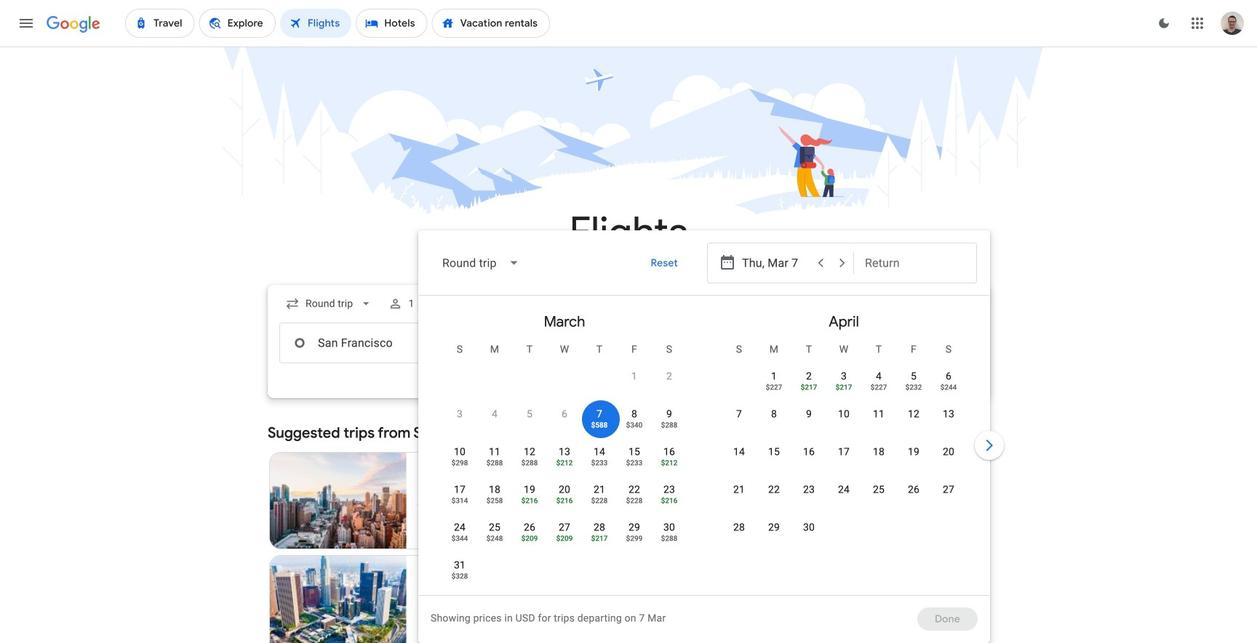 Task type: describe. For each thing, give the bounding box(es) containing it.
, 217 us dollars element for wednesday, april 3, 2024 element in the right bottom of the page
[[836, 384, 852, 391]]

, 288 us dollars element for monday, march 11, 2024 element
[[487, 460, 503, 467]]

tuesday, april 2, 2024 element
[[806, 370, 812, 384]]

monday, april 29, 2024 element
[[768, 521, 780, 536]]

saturday, march 16, 2024 element
[[664, 445, 675, 460]]

, 298 us dollars element
[[452, 460, 468, 467]]

1 row group from the left
[[425, 302, 704, 594]]

monday, april 1, 2024 element
[[771, 370, 777, 384]]

Return text field
[[865, 244, 966, 283]]

friday, march 29, 2024 element
[[629, 521, 640, 536]]

, 227 us dollars element for monday, april 1, 2024 element
[[766, 384, 782, 391]]

friday, march 22, 2024 element
[[629, 483, 640, 498]]

thursday, march 21, 2024 element
[[594, 483, 605, 498]]

grid inside the "flight" search field
[[425, 302, 984, 605]]

, 217 us dollars element for thursday, march 28, 2024 element in the left bottom of the page
[[591, 536, 608, 543]]

row up wednesday, april 17, 2024 element at the bottom right of page
[[722, 401, 966, 442]]

 image inside suggested trips from san francisco region
[[468, 494, 470, 509]]

, 228 us dollars element for friday, march 22, 2024 element
[[626, 498, 643, 505]]

sunday, april 21, 2024 element
[[733, 483, 745, 498]]

tuesday, march 19, 2024 element
[[524, 483, 536, 498]]

friday, march 8, 2024 element
[[632, 407, 637, 422]]

, 299 us dollars element
[[626, 536, 643, 543]]

tuesday, april 23, 2024 element
[[803, 483, 815, 498]]

monday, april 8, 2024 element
[[771, 407, 777, 422]]

sunday, april 14, 2024 element
[[733, 445, 745, 460]]

, 344 us dollars element
[[452, 536, 468, 543]]

explore destinations image
[[961, 462, 979, 480]]

Departure text field
[[742, 324, 843, 363]]

row down monday, april 22, 2024 "element"
[[722, 514, 827, 556]]

sunday, april 28, 2024 element
[[733, 521, 745, 536]]

tuesday, march 26, 2024 element
[[524, 521, 536, 536]]

suggested trips from san francisco region
[[268, 416, 990, 644]]

monday, march 25, 2024 element
[[489, 521, 501, 536]]

main menu image
[[17, 15, 35, 32]]

thursday, april 4, 2024 element
[[876, 370, 882, 384]]

thursday, april 25, 2024 element
[[873, 483, 885, 498]]

sunday, march 31, 2024 element
[[454, 559, 466, 573]]

wednesday, april 3, 2024 element
[[841, 370, 847, 384]]

row up wednesday, april 24, 2024 element
[[722, 439, 966, 480]]

thursday, march 28, 2024 element
[[594, 521, 605, 536]]

row up the wednesday, march 20, 2024 element
[[442, 439, 687, 480]]

wednesday, march 20, 2024 element
[[559, 483, 571, 498]]

, 288 us dollars element for tuesday, march 12, 2024 element
[[521, 460, 538, 467]]

sunday, march 17, 2024 element
[[454, 483, 466, 498]]

saturday, march 30, 2024 element
[[664, 521, 675, 536]]

monday, march 18, 2024 element
[[489, 483, 501, 498]]

row up 'wednesday, march 27, 2024' element
[[442, 477, 687, 518]]

, 212 us dollars element for saturday, march 16, 2024 element
[[661, 460, 678, 467]]

wednesday, march 13, 2024 element
[[559, 445, 571, 460]]

saturday, march 23, 2024 element
[[664, 483, 675, 498]]

sunday, march 3, 2024 element
[[457, 407, 463, 422]]

row down the wednesday, march 20, 2024 element
[[442, 514, 687, 556]]

, 233 us dollars element for thursday, march 14, 2024 element at the bottom of page
[[591, 460, 608, 467]]



Task type: vqa. For each thing, say whether or not it's contained in the screenshot.
first RETURN text box from the bottom of the Flight search field
yes



Task type: locate. For each thing, give the bounding box(es) containing it.
monday, march 11, 2024 element
[[489, 445, 501, 460]]

1 , 233 us dollars element from the left
[[591, 460, 608, 467]]

1 horizontal spatial , 217 us dollars element
[[801, 384, 817, 391]]

, 216 us dollars element for the wednesday, march 20, 2024 element
[[556, 498, 573, 505]]

1 horizontal spatial , 227 us dollars element
[[871, 384, 887, 391]]

monday, april 22, 2024 element
[[768, 483, 780, 498]]

thursday, march 7, 2024, departure date. element
[[597, 407, 603, 422]]

, 216 us dollars element up saturday, march 30, 2024 element
[[661, 498, 678, 505]]

, 228 us dollars element for thursday, march 21, 2024 element at bottom left
[[591, 498, 608, 505]]

, 227 us dollars element for thursday, april 4, 2024 element
[[871, 384, 887, 391]]

, 314 us dollars element
[[452, 498, 468, 505]]

1 , 209 us dollars element from the left
[[521, 536, 538, 543]]

Flight search field
[[256, 231, 1007, 644]]

 image
[[468, 494, 470, 509]]

, 212 us dollars element
[[556, 460, 573, 467], [661, 460, 678, 467]]

2 , 209 us dollars element from the left
[[556, 536, 573, 543]]

change appearance image
[[1147, 6, 1182, 41]]

0 horizontal spatial , 227 us dollars element
[[766, 384, 782, 391]]

wednesday, march 27, 2024 element
[[559, 521, 571, 536]]

, 216 us dollars element for tuesday, march 19, 2024 element
[[521, 498, 538, 505]]

row up 'friday, march 8, 2024' element
[[617, 357, 687, 405]]

sunday, march 24, 2024 element
[[454, 521, 466, 536]]

0 horizontal spatial , 217 us dollars element
[[591, 536, 608, 543]]

, 228 us dollars element up thursday, march 28, 2024 element in the left bottom of the page
[[591, 498, 608, 505]]

1 horizontal spatial , 209 us dollars element
[[556, 536, 573, 543]]

0 horizontal spatial , 228 us dollars element
[[591, 498, 608, 505]]

, 212 us dollars element up the wednesday, march 20, 2024 element
[[556, 460, 573, 467]]

monday, march 4, 2024 element
[[492, 407, 498, 422]]

, 212 us dollars element up saturday, march 23, 2024 element
[[661, 460, 678, 467]]

Where from? text field
[[279, 323, 485, 364]]

friday, march 15, 2024 element
[[629, 445, 640, 460]]

tuesday, april 9, 2024 element
[[806, 407, 812, 422]]

, 258 us dollars element
[[487, 498, 503, 505]]

thursday, april 11, 2024 element
[[873, 407, 885, 422]]

wednesday, april 10, 2024 element
[[838, 407, 850, 422]]

, 227 us dollars element
[[766, 384, 782, 391], [871, 384, 887, 391]]

, 288 us dollars element up tuesday, march 19, 2024 element
[[521, 460, 538, 467]]

, 216 us dollars element for saturday, march 23, 2024 element
[[661, 498, 678, 505]]

, 233 us dollars element for friday, march 15, 2024 element
[[626, 460, 643, 467]]

, 288 us dollars element for saturday, march 30, 2024 element
[[661, 536, 678, 543]]

, 217 us dollars element left , 299 us dollars element
[[591, 536, 608, 543]]

, 217 us dollars element up wednesday, april 10, 2024 element
[[836, 384, 852, 391]]

, 248 us dollars element
[[487, 536, 503, 543]]

, 216 us dollars element
[[521, 498, 538, 505], [556, 498, 573, 505], [661, 498, 678, 505]]

grid
[[425, 302, 984, 605]]

monday, april 15, 2024 element
[[768, 445, 780, 460]]

1 , 227 us dollars element from the left
[[766, 384, 782, 391]]

, 288 us dollars element for the saturday, march 9, 2024 element
[[661, 422, 678, 429]]

saturday, march 2, 2024 element
[[667, 370, 672, 384]]

wednesday, april 24, 2024 element
[[838, 483, 850, 498]]

, 212 us dollars element for wednesday, march 13, 2024 element
[[556, 460, 573, 467]]

, 288 us dollars element right , 299 us dollars element
[[661, 536, 678, 543]]

, 209 us dollars element for the tuesday, march 26, 2024 element on the left bottom of page
[[521, 536, 538, 543]]

, 217 us dollars element up the tuesday, april 9, 2024 element
[[801, 384, 817, 391]]

0 horizontal spatial , 209 us dollars element
[[521, 536, 538, 543]]

2 , 233 us dollars element from the left
[[626, 460, 643, 467]]

tuesday, march 5, 2024 element
[[527, 407, 533, 422]]

tuesday, march 12, 2024 element
[[524, 445, 536, 460]]

, 328 us dollars element
[[452, 573, 468, 581]]

sunday, march 10, 2024 element
[[454, 445, 466, 460]]

sunday, april 7, 2024 element
[[736, 407, 742, 422]]

tuesday, april 16, 2024 element
[[803, 445, 815, 460]]

1 horizontal spatial , 228 us dollars element
[[626, 498, 643, 505]]

row up wednesday, march 13, 2024 element
[[442, 401, 687, 442]]

0 horizontal spatial , 212 us dollars element
[[556, 460, 573, 467]]

2 row group from the left
[[704, 302, 984, 590]]

, 233 us dollars element up thursday, march 21, 2024 element at bottom left
[[591, 460, 608, 467]]

wednesday, april 17, 2024 element
[[838, 445, 850, 460]]

, 288 us dollars element up saturday, march 16, 2024 element
[[661, 422, 678, 429]]

0 horizontal spatial , 216 us dollars element
[[521, 498, 538, 505]]

None field
[[431, 246, 532, 281], [279, 291, 379, 317], [431, 246, 532, 281], [279, 291, 379, 317]]

, 588 us dollars element
[[591, 422, 608, 429]]

, 209 us dollars element left 187 us dollars text box
[[556, 536, 573, 543]]

1 , 216 us dollars element from the left
[[521, 498, 538, 505]]

3 , 216 us dollars element from the left
[[661, 498, 678, 505]]

2 , 216 us dollars element from the left
[[556, 498, 573, 505]]

1 horizontal spatial , 216 us dollars element
[[556, 498, 573, 505]]

, 227 us dollars element up monday, april 8, 2024 element
[[766, 384, 782, 391]]

, 209 us dollars element
[[521, 536, 538, 543], [556, 536, 573, 543]]

wednesday, march 6, 2024 element
[[562, 407, 568, 422]]

1 , 228 us dollars element from the left
[[591, 498, 608, 505]]

row group
[[425, 302, 704, 594], [704, 302, 984, 590]]

, 233 us dollars element up friday, march 22, 2024 element
[[626, 460, 643, 467]]

row up thursday, april 11, 2024 "element" at the right of page
[[757, 357, 966, 405]]

, 209 us dollars element for 'wednesday, march 27, 2024' element
[[556, 536, 573, 543]]

2 , 228 us dollars element from the left
[[626, 498, 643, 505]]

, 217 us dollars element
[[801, 384, 817, 391], [836, 384, 852, 391], [591, 536, 608, 543]]

, 288 us dollars element up monday, march 18, 2024 "element"
[[487, 460, 503, 467]]

, 216 us dollars element up 'wednesday, march 27, 2024' element
[[556, 498, 573, 505]]

2 , 227 us dollars element from the left
[[871, 384, 887, 391]]

, 288 us dollars element
[[661, 422, 678, 429], [487, 460, 503, 467], [521, 460, 538, 467], [661, 536, 678, 543]]

, 233 us dollars element
[[591, 460, 608, 467], [626, 460, 643, 467]]

, 228 us dollars element
[[591, 498, 608, 505], [626, 498, 643, 505]]

cell
[[896, 365, 931, 399], [931, 365, 966, 399], [896, 402, 931, 437], [931, 402, 966, 437], [896, 440, 931, 475], [931, 440, 966, 475], [896, 478, 931, 513], [931, 478, 966, 513]]

1 horizontal spatial , 212 us dollars element
[[661, 460, 678, 467]]

1 , 212 us dollars element from the left
[[556, 460, 573, 467]]

Departure text field
[[742, 244, 809, 283]]

friday, march 1, 2024 element
[[632, 370, 637, 384]]

, 209 us dollars element right , 248 us dollars element on the bottom
[[521, 536, 538, 543]]

2 horizontal spatial , 217 us dollars element
[[836, 384, 852, 391]]

, 216 us dollars element up the tuesday, march 26, 2024 element on the left bottom of page
[[521, 498, 538, 505]]

1 horizontal spatial , 233 us dollars element
[[626, 460, 643, 467]]

, 340 us dollars element
[[626, 422, 643, 429]]

saturday, march 9, 2024 element
[[667, 407, 672, 422]]

thursday, april 18, 2024 element
[[873, 445, 885, 460]]

2 horizontal spatial , 216 us dollars element
[[661, 498, 678, 505]]

, 217 us dollars element for tuesday, april 2, 2024 element
[[801, 384, 817, 391]]

row down wednesday, april 17, 2024 element at the bottom right of page
[[722, 477, 966, 518]]

, 227 us dollars element up thursday, april 11, 2024 "element" at the right of page
[[871, 384, 887, 391]]

0 horizontal spatial , 233 us dollars element
[[591, 460, 608, 467]]

tuesday, april 30, 2024 element
[[803, 521, 815, 536]]

swap origin and destination. image
[[479, 335, 496, 352]]

thursday, march 14, 2024 element
[[594, 445, 605, 460]]

, 228 us dollars element up friday, march 29, 2024 element
[[626, 498, 643, 505]]

2 , 212 us dollars element from the left
[[661, 460, 678, 467]]

187 US dollars text field
[[578, 528, 600, 541]]

row
[[617, 357, 687, 405], [757, 357, 966, 405], [442, 401, 687, 442], [722, 401, 966, 442], [442, 439, 687, 480], [722, 439, 966, 480], [442, 477, 687, 518], [722, 477, 966, 518], [442, 514, 687, 556], [722, 514, 827, 556]]

Return text field
[[865, 324, 966, 363]]



